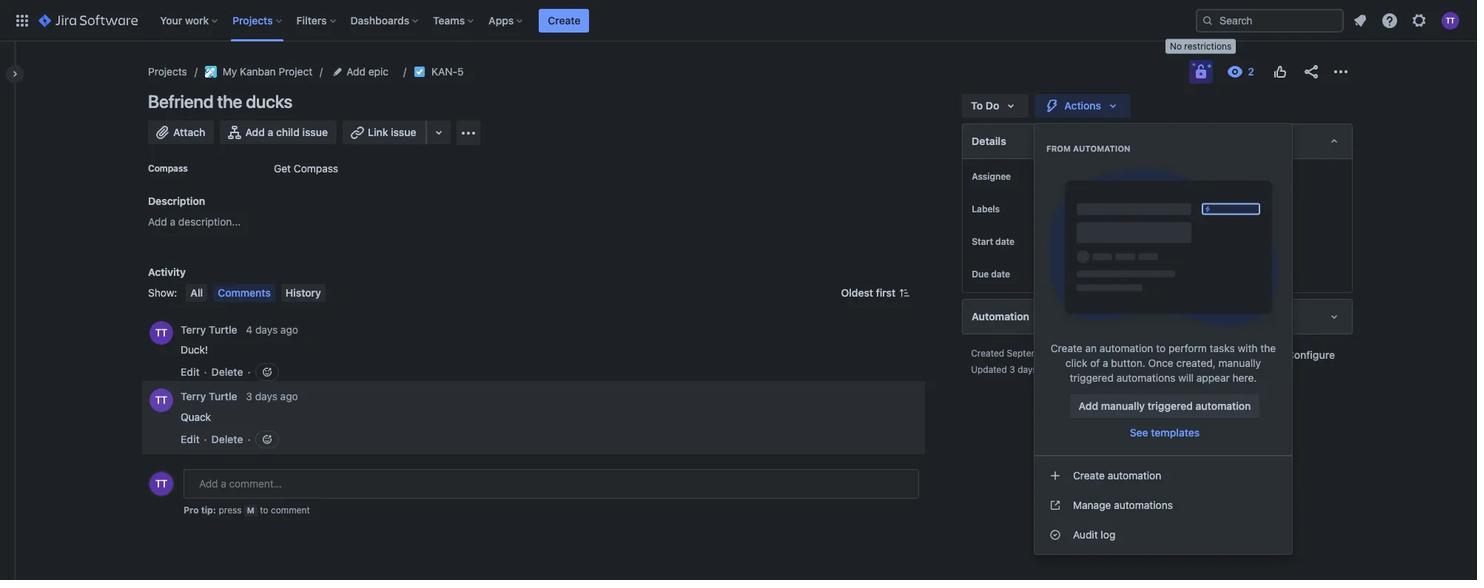 Task type: describe. For each thing, give the bounding box(es) containing it.
delete button for quack
[[211, 432, 243, 447]]

oldest first
[[841, 286, 896, 299]]

add reaction image for 4
[[261, 366, 273, 378]]

create for create
[[548, 14, 581, 26]]

executions
[[1086, 311, 1131, 322]]

your profile and settings image
[[1442, 11, 1460, 29]]

add a child issue button
[[220, 121, 337, 144]]

issue inside button
[[302, 126, 328, 138]]

link
[[368, 126, 388, 138]]

with
[[1238, 342, 1258, 355]]

quack
[[181, 411, 211, 423]]

ago inside created september 28, 2023 at 12:14 pm updated 3 days ago
[[1040, 364, 1056, 375]]

no restrictions
[[1170, 41, 1232, 52]]

dashboards button
[[346, 9, 424, 32]]

all
[[191, 286, 203, 299]]

assignee
[[972, 171, 1011, 182]]

see templates
[[1130, 426, 1200, 439]]

befriend
[[148, 91, 213, 112]]

projects for projects popup button
[[233, 14, 273, 26]]

add app image
[[459, 124, 477, 142]]

3 inside created september 28, 2023 at 12:14 pm updated 3 days ago
[[1010, 364, 1015, 375]]

pm
[[1131, 348, 1144, 359]]

kanban
[[240, 65, 276, 78]]

tasks
[[1210, 342, 1235, 355]]

settings image
[[1411, 11, 1429, 29]]

0 horizontal spatial the
[[217, 91, 242, 112]]

due date pin to top. only you can see pinned fields. image
[[1013, 269, 1025, 281]]

menu containing create an automation to perform tasks with the click of a button. once created, manually triggered automations will appear here.
[[1035, 124, 1293, 554]]

1 vertical spatial triggered
[[1148, 400, 1193, 412]]

days inside created september 28, 2023 at 12:14 pm updated 3 days ago
[[1018, 364, 1038, 375]]

description
[[148, 195, 205, 207]]

project
[[279, 65, 313, 78]]

1 none from the top
[[1098, 203, 1123, 215]]

manually inside create an automation to perform tasks with the click of a button. once created, manually triggered automations will appear here.
[[1219, 357, 1261, 369]]

4
[[246, 323, 253, 336]]

add manually triggered automation link
[[1070, 395, 1260, 418]]

Add a comment… field
[[184, 469, 920, 499]]

oldest
[[841, 286, 874, 299]]

edit button for duck!
[[181, 365, 200, 380]]

history
[[286, 286, 321, 299]]

dashboards
[[351, 14, 409, 26]]

link web pages and more image
[[430, 124, 448, 141]]

copy link to issue image
[[461, 65, 473, 77]]

add manually triggered automation
[[1079, 400, 1251, 412]]

templates
[[1151, 426, 1200, 439]]

automation inside group
[[1073, 144, 1131, 153]]

manage automations
[[1073, 499, 1173, 512]]

get
[[274, 162, 291, 175]]

epic
[[369, 65, 389, 78]]

updated
[[971, 364, 1007, 375]]

projects button
[[228, 9, 288, 32]]

my
[[223, 65, 237, 78]]

configure link
[[1258, 343, 1344, 367]]

2023
[[1072, 348, 1093, 359]]

28,
[[1056, 348, 1069, 359]]

group containing create automation
[[1035, 455, 1293, 554]]

create for create automation
[[1073, 469, 1105, 482]]

12:14
[[1107, 348, 1129, 359]]

click
[[1066, 357, 1088, 369]]

add for add a child issue
[[245, 126, 265, 138]]

ago for 3 days ago
[[280, 390, 298, 403]]

appswitcher icon image
[[13, 11, 31, 29]]

here.
[[1233, 372, 1257, 384]]

your work
[[160, 14, 209, 26]]

days for 4 days ago
[[255, 323, 278, 336]]

vote options: no one has voted for this issue yet. image
[[1272, 63, 1290, 81]]

primary element
[[9, 0, 1196, 41]]

created september 28, 2023 at 12:14 pm updated 3 days ago
[[971, 348, 1144, 375]]

1 vertical spatial automation
[[1196, 400, 1251, 412]]

audit
[[1073, 529, 1098, 541]]

profile image of terry turtle image
[[150, 472, 173, 496]]

add reaction image for 3
[[261, 434, 273, 446]]

duck!
[[181, 343, 208, 356]]

assignee pin to top. only you can see pinned fields. image
[[1014, 171, 1026, 183]]

see templates link
[[1121, 421, 1209, 445]]

befriend the ducks
[[148, 91, 292, 112]]

kan-
[[432, 65, 458, 78]]

link issue
[[368, 126, 416, 138]]

ducks
[[246, 91, 292, 112]]

actions
[[1065, 99, 1102, 112]]

attach button
[[148, 121, 214, 144]]

restrictions
[[1185, 41, 1232, 52]]

get compass
[[274, 162, 338, 175]]

edit for quack
[[181, 433, 200, 446]]

audit log
[[1073, 529, 1116, 541]]

from automation
[[1047, 144, 1131, 153]]

terry for duck!
[[181, 323, 206, 336]]

edit for duck!
[[181, 366, 200, 378]]

apps
[[489, 14, 514, 26]]

add epic button
[[330, 63, 393, 81]]

press
[[219, 505, 242, 516]]

september
[[1007, 348, 1053, 359]]

0 horizontal spatial compass
[[148, 163, 188, 174]]

from
[[1047, 144, 1071, 153]]

0 horizontal spatial manually
[[1101, 400, 1145, 412]]

4 days ago
[[246, 323, 298, 336]]

rule
[[1065, 311, 1084, 322]]

to do
[[971, 99, 1000, 112]]

automation element
[[963, 299, 1353, 335]]

comments button
[[213, 284, 275, 302]]

create an automation to perform tasks with the click of a button. once created, manually triggered automations will appear here.
[[1051, 342, 1276, 384]]

of
[[1091, 357, 1100, 369]]

to inside create an automation to perform tasks with the click of a button. once created, manually triggered automations will appear here.
[[1156, 342, 1166, 355]]

actions image
[[1333, 63, 1350, 81]]

work
[[185, 14, 209, 26]]

notifications image
[[1352, 11, 1370, 29]]

projects for 'projects' link
[[148, 65, 187, 78]]

Search field
[[1196, 9, 1344, 32]]

log
[[1101, 529, 1116, 541]]

all button
[[186, 284, 207, 302]]

share image
[[1303, 63, 1321, 81]]

details element
[[963, 124, 1353, 159]]

terry turtle for quack
[[181, 390, 237, 403]]

date for due date
[[991, 269, 1011, 280]]

automation inside create an automation to perform tasks with the click of a button. once created, manually triggered automations will appear here.
[[1100, 342, 1154, 355]]

filters
[[297, 14, 327, 26]]



Task type: locate. For each thing, give the bounding box(es) containing it.
the right with
[[1261, 342, 1276, 355]]

menu bar
[[183, 284, 329, 302]]

projects link
[[148, 63, 187, 81]]

3 days ago
[[246, 390, 298, 403]]

terry turtle up duck!
[[181, 323, 237, 336]]

a down description at the top left
[[170, 215, 176, 228]]

copy link to comment image
[[301, 323, 313, 335], [301, 390, 313, 402]]

manage
[[1073, 499, 1112, 512]]

1 vertical spatial delete
[[211, 433, 243, 446]]

start date
[[972, 236, 1015, 247]]

compass up description at the top left
[[148, 163, 188, 174]]

1 horizontal spatial issue
[[391, 126, 416, 138]]

add epic
[[347, 65, 389, 78]]

1 add reaction image from the top
[[261, 366, 273, 378]]

created
[[971, 348, 1005, 359]]

create up manage
[[1073, 469, 1105, 482]]

2 vertical spatial automation
[[1108, 469, 1162, 482]]

1 vertical spatial terry turtle
[[181, 390, 237, 403]]

your
[[160, 14, 182, 26]]

0 vertical spatial terry
[[181, 323, 206, 336]]

triggered up templates
[[1148, 400, 1193, 412]]

ago down history button
[[280, 323, 298, 336]]

banner containing your work
[[0, 0, 1478, 41]]

2 delete from the top
[[211, 433, 243, 446]]

add inside dropdown button
[[347, 65, 366, 78]]

turtle for quack
[[209, 390, 237, 403]]

3 none from the top
[[1098, 268, 1123, 281]]

days down september
[[1018, 364, 1038, 375]]

turtle
[[209, 323, 237, 336], [209, 390, 237, 403]]

0 vertical spatial manually
[[1219, 357, 1261, 369]]

2 add reaction image from the top
[[261, 434, 273, 446]]

1 turtle from the top
[[209, 323, 237, 336]]

1 horizontal spatial projects
[[233, 14, 273, 26]]

delete for duck!
[[211, 366, 243, 378]]

activity
[[148, 266, 186, 278]]

copy link to comment image right 3 days ago
[[301, 390, 313, 402]]

1 terry turtle from the top
[[181, 323, 237, 336]]

none for due
[[1098, 268, 1123, 281]]

add
[[347, 65, 366, 78], [245, 126, 265, 138], [148, 215, 167, 228], [1079, 400, 1099, 412]]

2 vertical spatial a
[[1103, 357, 1109, 369]]

0 vertical spatial edit button
[[181, 365, 200, 380]]

days right 4 at left bottom
[[255, 323, 278, 336]]

1 terry from the top
[[181, 323, 206, 336]]

delete for quack
[[211, 433, 243, 446]]

turtle up quack
[[209, 390, 237, 403]]

automations down create automation link
[[1114, 499, 1173, 512]]

add reaction image
[[261, 366, 273, 378], [261, 434, 273, 446]]

3 down 4 at left bottom
[[246, 390, 252, 403]]

create automation link
[[1035, 461, 1293, 491]]

child
[[276, 126, 300, 138]]

0 vertical spatial date
[[996, 236, 1015, 247]]

add down of
[[1079, 400, 1099, 412]]

date left due date pin to top. only you can see pinned fields. image
[[991, 269, 1011, 280]]

edit down duck!
[[181, 366, 200, 378]]

add left child
[[245, 126, 265, 138]]

newest first image
[[899, 287, 911, 299]]

to
[[1156, 342, 1166, 355], [260, 505, 268, 516]]

terry turtle up quack
[[181, 390, 237, 403]]

1 horizontal spatial compass
[[294, 162, 338, 175]]

0 vertical spatial projects
[[233, 14, 273, 26]]

filters button
[[292, 9, 342, 32]]

create inside 'button'
[[548, 14, 581, 26]]

1 horizontal spatial the
[[1261, 342, 1276, 355]]

comment
[[271, 505, 310, 516]]

description...
[[178, 215, 241, 228]]

ago down 4 days ago
[[280, 390, 298, 403]]

0 vertical spatial edit
[[181, 366, 200, 378]]

2 terry from the top
[[181, 390, 206, 403]]

0 vertical spatial ago
[[280, 323, 298, 336]]

add for add a description...
[[148, 215, 167, 228]]

0 horizontal spatial triggered
[[1070, 372, 1114, 384]]

perform
[[1169, 342, 1207, 355]]

manage automations link
[[1035, 491, 1293, 520]]

ago down september
[[1040, 364, 1056, 375]]

teams button
[[429, 9, 480, 32]]

a left child
[[268, 126, 273, 138]]

0 horizontal spatial automation
[[972, 310, 1030, 323]]

days
[[255, 323, 278, 336], [1018, 364, 1038, 375], [255, 390, 278, 403]]

1 vertical spatial edit button
[[181, 432, 200, 447]]

1 vertical spatial create
[[1051, 342, 1083, 355]]

automation down appear
[[1196, 400, 1251, 412]]

2 vertical spatial create
[[1073, 469, 1105, 482]]

0 vertical spatial none
[[1098, 203, 1123, 215]]

from automation group
[[1035, 128, 1293, 451]]

add a description...
[[148, 215, 241, 228]]

menu bar containing all
[[183, 284, 329, 302]]

automation up manage automations
[[1108, 469, 1162, 482]]

2 vertical spatial none
[[1098, 268, 1123, 281]]

triggered inside create an automation to perform tasks with the click of a button. once created, manually triggered automations will appear here.
[[1070, 372, 1114, 384]]

a inside create an automation to perform tasks with the click of a button. once created, manually triggered automations will appear here.
[[1103, 357, 1109, 369]]

projects up kanban
[[233, 14, 273, 26]]

delete button
[[211, 365, 243, 380], [211, 432, 243, 447]]

0 vertical spatial create
[[548, 14, 581, 26]]

1 vertical spatial ago
[[1040, 364, 1056, 375]]

0 vertical spatial automation
[[1073, 144, 1131, 153]]

to right m
[[260, 505, 268, 516]]

to up once
[[1156, 342, 1166, 355]]

0 vertical spatial a
[[268, 126, 273, 138]]

1 vertical spatial the
[[1261, 342, 1276, 355]]

edit button down duck!
[[181, 365, 200, 380]]

create button
[[539, 9, 590, 32]]

search image
[[1202, 14, 1214, 26]]

to do button
[[963, 94, 1029, 118]]

edit down quack
[[181, 433, 200, 446]]

will
[[1179, 372, 1194, 384]]

0 vertical spatial the
[[217, 91, 242, 112]]

terry for quack
[[181, 390, 206, 403]]

manually up see
[[1101, 400, 1145, 412]]

1 vertical spatial none
[[1098, 235, 1123, 248]]

issue right link
[[391, 126, 416, 138]]

pro
[[184, 505, 199, 516]]

ago
[[280, 323, 298, 336], [1040, 364, 1056, 375], [280, 390, 298, 403]]

0 vertical spatial 3
[[1010, 364, 1015, 375]]

m
[[247, 506, 255, 515]]

teams
[[433, 14, 465, 26]]

compass
[[294, 162, 338, 175], [148, 163, 188, 174]]

configure
[[1287, 349, 1335, 361]]

1 vertical spatial automation
[[972, 310, 1030, 323]]

terry up quack
[[181, 390, 206, 403]]

menu
[[1035, 124, 1293, 554]]

add down description at the top left
[[148, 215, 167, 228]]

triggered down of
[[1070, 372, 1114, 384]]

date right the start at the right top of the page
[[996, 236, 1015, 247]]

1 delete from the top
[[211, 366, 243, 378]]

projects up befriend
[[148, 65, 187, 78]]

2 terry turtle from the top
[[181, 390, 237, 403]]

issue right child
[[302, 126, 328, 138]]

add reaction image down 3 days ago
[[261, 434, 273, 446]]

0 vertical spatial delete button
[[211, 365, 243, 380]]

group
[[1035, 455, 1293, 554]]

0 vertical spatial copy link to comment image
[[301, 323, 313, 335]]

link issue button
[[343, 121, 427, 144]]

1 vertical spatial turtle
[[209, 390, 237, 403]]

apps button
[[484, 9, 529, 32]]

2 issue from the left
[[391, 126, 416, 138]]

projects
[[233, 14, 273, 26], [148, 65, 187, 78]]

automation up button.
[[1100, 342, 1154, 355]]

terry up duck!
[[181, 323, 206, 336]]

kan-5 link
[[432, 63, 464, 81]]

0 vertical spatial add reaction image
[[261, 366, 273, 378]]

1 edit button from the top
[[181, 365, 200, 380]]

0 horizontal spatial to
[[260, 505, 268, 516]]

see
[[1130, 426, 1149, 439]]

none for start
[[1098, 235, 1123, 248]]

ago for 4 days ago
[[280, 323, 298, 336]]

2 edit button from the top
[[181, 432, 200, 447]]

banner
[[0, 0, 1478, 41]]

1 vertical spatial projects
[[148, 65, 187, 78]]

automation up created at right bottom
[[972, 310, 1030, 323]]

1 vertical spatial manually
[[1101, 400, 1145, 412]]

1 vertical spatial edit
[[181, 433, 200, 446]]

5
[[458, 65, 464, 78]]

copy link to comment image for 4 days ago
[[301, 323, 313, 335]]

your work button
[[156, 9, 224, 32]]

jira software image
[[38, 11, 138, 29], [38, 11, 138, 29]]

oldest first button
[[832, 284, 920, 302]]

the inside create an automation to perform tasks with the click of a button. once created, manually triggered automations will appear here.
[[1261, 342, 1276, 355]]

button.
[[1111, 357, 1146, 369]]

1 horizontal spatial automation
[[1073, 144, 1131, 153]]

add for add epic
[[347, 65, 366, 78]]

0 vertical spatial delete
[[211, 366, 243, 378]]

0 vertical spatial automation
[[1100, 342, 1154, 355]]

automations down once
[[1117, 372, 1176, 384]]

delete button for duck!
[[211, 365, 243, 380]]

help image
[[1381, 11, 1399, 29]]

a right of
[[1103, 357, 1109, 369]]

sidebar navigation image
[[0, 59, 33, 89]]

2 vertical spatial days
[[255, 390, 278, 403]]

3 right updated
[[1010, 364, 1015, 375]]

projects inside popup button
[[233, 14, 273, 26]]

to
[[971, 99, 983, 112]]

3
[[1010, 364, 1015, 375], [246, 390, 252, 403]]

2 horizontal spatial a
[[1103, 357, 1109, 369]]

no
[[1170, 41, 1182, 52]]

1 vertical spatial 3
[[246, 390, 252, 403]]

a for description...
[[170, 215, 176, 228]]

the down my
[[217, 91, 242, 112]]

0 horizontal spatial issue
[[302, 126, 328, 138]]

turtle left 4 at left bottom
[[209, 323, 237, 336]]

1 edit from the top
[[181, 366, 200, 378]]

my kanban project image
[[205, 66, 217, 78]]

task image
[[414, 66, 426, 78]]

a
[[268, 126, 273, 138], [170, 215, 176, 228], [1103, 357, 1109, 369]]

1 horizontal spatial triggered
[[1148, 400, 1193, 412]]

rule executions
[[1065, 311, 1131, 322]]

create right apps "dropdown button"
[[548, 14, 581, 26]]

compass right the get
[[294, 162, 338, 175]]

0 vertical spatial turtle
[[209, 323, 237, 336]]

edit button
[[181, 365, 200, 380], [181, 432, 200, 447]]

days for 3 days ago
[[255, 390, 278, 403]]

0 horizontal spatial a
[[170, 215, 176, 228]]

2 edit from the top
[[181, 433, 200, 446]]

date for start date
[[996, 236, 1015, 247]]

create inside create an automation to perform tasks with the click of a button. once created, manually triggered automations will appear here.
[[1051, 342, 1083, 355]]

the
[[217, 91, 242, 112], [1261, 342, 1276, 355]]

an
[[1086, 342, 1097, 355]]

2 turtle from the top
[[209, 390, 237, 403]]

details
[[972, 135, 1007, 147]]

create automation
[[1073, 469, 1162, 482]]

history button
[[281, 284, 326, 302]]

0 horizontal spatial 3
[[246, 390, 252, 403]]

2 none from the top
[[1098, 235, 1123, 248]]

once
[[1149, 357, 1174, 369]]

pro tip: press m to comment
[[184, 505, 310, 516]]

start date pin to top. only you can see pinned fields. image
[[1030, 236, 1042, 248]]

terry turtle for duck!
[[181, 323, 237, 336]]

automations inside group
[[1114, 499, 1173, 512]]

1 vertical spatial to
[[260, 505, 268, 516]]

kan-5
[[432, 65, 464, 78]]

turtle for duck!
[[209, 323, 237, 336]]

1 vertical spatial a
[[170, 215, 176, 228]]

add a child issue
[[245, 126, 328, 138]]

2 delete button from the top
[[211, 432, 243, 447]]

days down 4 days ago
[[255, 390, 278, 403]]

comments
[[218, 286, 271, 299]]

automation inside group
[[1108, 469, 1162, 482]]

add left epic on the left of page
[[347, 65, 366, 78]]

1 vertical spatial delete button
[[211, 432, 243, 447]]

0 vertical spatial days
[[255, 323, 278, 336]]

my kanban project link
[[205, 63, 313, 81]]

1 vertical spatial terry
[[181, 390, 206, 403]]

add inside from automation group
[[1079, 400, 1099, 412]]

automation right 'from'
[[1073, 144, 1131, 153]]

2 vertical spatial ago
[[280, 390, 298, 403]]

appear
[[1197, 372, 1230, 384]]

1 vertical spatial automations
[[1114, 499, 1173, 512]]

labels pin to top. only you can see pinned fields. image
[[1003, 204, 1015, 215]]

create
[[548, 14, 581, 26], [1051, 342, 1083, 355], [1073, 469, 1105, 482]]

0 vertical spatial terry turtle
[[181, 323, 237, 336]]

0 vertical spatial to
[[1156, 342, 1166, 355]]

1 vertical spatial copy link to comment image
[[301, 390, 313, 402]]

no restrictions tooltip
[[1166, 39, 1236, 54]]

terry
[[181, 323, 206, 336], [181, 390, 206, 403]]

at
[[1096, 348, 1104, 359]]

edit button down quack
[[181, 432, 200, 447]]

add for add manually triggered automation
[[1079, 400, 1099, 412]]

1 delete button from the top
[[211, 365, 243, 380]]

issue inside button
[[391, 126, 416, 138]]

created,
[[1177, 357, 1216, 369]]

create for create an automation to perform tasks with the click of a button. once created, manually triggered automations will appear here.
[[1051, 342, 1083, 355]]

0 vertical spatial automations
[[1117, 372, 1176, 384]]

automations inside create an automation to perform tasks with the click of a button. once created, manually triggered automations will appear here.
[[1117, 372, 1176, 384]]

show:
[[148, 286, 177, 299]]

create up the click
[[1051, 342, 1083, 355]]

0 vertical spatial triggered
[[1070, 372, 1114, 384]]

1 horizontal spatial manually
[[1219, 357, 1261, 369]]

1 horizontal spatial a
[[268, 126, 273, 138]]

a inside button
[[268, 126, 273, 138]]

1 horizontal spatial 3
[[1010, 364, 1015, 375]]

1 vertical spatial date
[[991, 269, 1011, 280]]

copy link to comment image right 4 days ago
[[301, 323, 313, 335]]

1 horizontal spatial to
[[1156, 342, 1166, 355]]

1 vertical spatial days
[[1018, 364, 1038, 375]]

0 horizontal spatial projects
[[148, 65, 187, 78]]

manually
[[1219, 357, 1261, 369], [1101, 400, 1145, 412]]

copy link to comment image for 3 days ago
[[301, 390, 313, 402]]

1 issue from the left
[[302, 126, 328, 138]]

a for child
[[268, 126, 273, 138]]

due date
[[972, 269, 1011, 280]]

add reaction image up 3 days ago
[[261, 366, 273, 378]]

manually up here. at bottom right
[[1219, 357, 1261, 369]]

1 vertical spatial add reaction image
[[261, 434, 273, 446]]

due
[[972, 269, 989, 280]]

create inside group
[[1073, 469, 1105, 482]]

edit button for quack
[[181, 432, 200, 447]]

add inside button
[[245, 126, 265, 138]]



Task type: vqa. For each thing, say whether or not it's contained in the screenshot.
Stay
no



